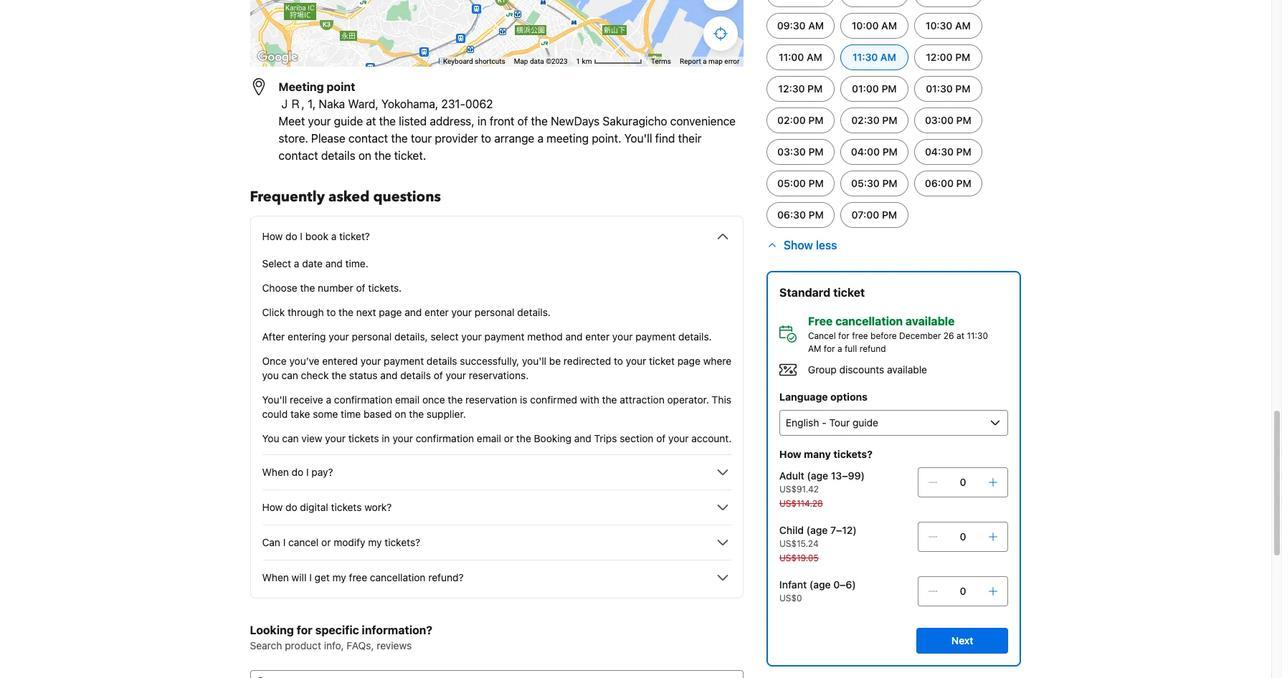 Task type: locate. For each thing, give the bounding box(es) containing it.
0 horizontal spatial contact
[[279, 149, 318, 162]]

0 vertical spatial on
[[359, 149, 372, 162]]

1 horizontal spatial to
[[481, 132, 491, 145]]

on down guide
[[359, 149, 372, 162]]

pm for 03:00 pm
[[957, 114, 972, 126]]

address,
[[430, 115, 475, 128]]

of up arrange
[[518, 115, 528, 128]]

available inside free cancellation available cancel for free before december 26 at 11:30 am for a full refund
[[906, 315, 955, 328]]

06:00 pm
[[926, 177, 972, 189]]

0 horizontal spatial for
[[297, 624, 313, 637]]

cancellation inside dropdown button
[[370, 572, 426, 584]]

available for discounts
[[888, 364, 928, 376]]

do
[[286, 230, 297, 242], [292, 466, 304, 478], [286, 501, 297, 514]]

1 horizontal spatial email
[[477, 433, 501, 445]]

free for cancellation
[[853, 331, 869, 341]]

(age down many
[[808, 470, 829, 482]]

how up "select" on the top left of page
[[262, 230, 283, 242]]

after
[[262, 331, 285, 343]]

2 vertical spatial details
[[400, 369, 431, 382]]

i left book
[[300, 230, 303, 242]]

page
[[379, 306, 402, 319], [678, 355, 701, 367]]

0 vertical spatial email
[[395, 394, 420, 406]]

for up product
[[297, 624, 313, 637]]

1 vertical spatial (age
[[807, 524, 829, 537]]

free inside dropdown button
[[349, 572, 367, 584]]

0 vertical spatial 0
[[961, 476, 967, 489]]

1 horizontal spatial page
[[678, 355, 701, 367]]

pm right 04:00
[[883, 146, 898, 158]]

email down the you'll receive a confirmation email once the reservation is confirmed with the attraction operator. this could take some time based on the supplier.
[[477, 433, 501, 445]]

personal up after entering your personal details, select your payment method and enter your payment details.
[[475, 306, 515, 319]]

do for pay?
[[292, 466, 304, 478]]

sakuragicho
[[603, 115, 668, 128]]

confirmation inside the you'll receive a confirmation email once the reservation is confirmed with the attraction operator. this could take some time based on the supplier.
[[334, 394, 393, 406]]

0 horizontal spatial you'll
[[262, 394, 287, 406]]

email inside the you'll receive a confirmation email once the reservation is confirmed with the attraction operator. this could take some time based on the supplier.
[[395, 394, 420, 406]]

a up some
[[326, 394, 332, 406]]

0 horizontal spatial payment
[[384, 355, 424, 367]]

specific
[[315, 624, 359, 637]]

1 horizontal spatial on
[[395, 408, 406, 420]]

1 vertical spatial in
[[382, 433, 390, 445]]

1 horizontal spatial free
[[853, 331, 869, 341]]

0 vertical spatial to
[[481, 132, 491, 145]]

when inside dropdown button
[[262, 572, 289, 584]]

1 vertical spatial at
[[957, 331, 965, 341]]

pm for 01:30 pm
[[956, 82, 971, 95]]

can
[[282, 369, 298, 382], [282, 433, 299, 445]]

will
[[292, 572, 307, 584]]

pm for 05:30 pm
[[883, 177, 898, 189]]

1 horizontal spatial enter
[[586, 331, 610, 343]]

2 horizontal spatial to
[[614, 355, 623, 367]]

11:30 right 26
[[968, 331, 989, 341]]

1 vertical spatial or
[[321, 537, 331, 549]]

meet
[[279, 115, 305, 128]]

and up details,
[[405, 306, 422, 319]]

a right book
[[331, 230, 337, 242]]

0 vertical spatial free
[[853, 331, 869, 341]]

page left the where
[[678, 355, 701, 367]]

details. up the method at the left
[[517, 306, 551, 319]]

report a map error
[[680, 57, 740, 65]]

details down please
[[321, 149, 356, 162]]

1 vertical spatial my
[[333, 572, 346, 584]]

when down you
[[262, 466, 289, 478]]

details inside meeting point ｊｒ, 1, naka ward, yokohama, 231-0062 meet your guide at the listed address, in front of the newdays sakuragicho convenience store.     please contact the tour provider to arrange a meeting point. you'll find their contact details on the ticket.
[[321, 149, 356, 162]]

am right 10:30
[[956, 19, 972, 32]]

1 vertical spatial details
[[427, 355, 457, 367]]

09:30
[[778, 19, 806, 32]]

0 horizontal spatial in
[[382, 433, 390, 445]]

(age
[[808, 470, 829, 482], [807, 524, 829, 537], [810, 579, 832, 591]]

when do i pay? button
[[262, 464, 732, 481]]

us$0
[[780, 593, 803, 604]]

0 horizontal spatial personal
[[352, 331, 392, 343]]

you'll down sakuragicho
[[625, 132, 653, 145]]

i right will on the left of the page
[[309, 572, 312, 584]]

how many tickets?
[[780, 448, 873, 461]]

of
[[518, 115, 528, 128], [356, 282, 366, 294], [434, 369, 443, 382], [657, 433, 666, 445]]

work?
[[365, 501, 392, 514]]

at inside meeting point ｊｒ, 1, naka ward, yokohama, 231-0062 meet your guide at the listed address, in front of the newdays sakuragicho convenience store.     please contact the tour provider to arrange a meeting point. you'll find their contact details on the ticket.
[[366, 115, 376, 128]]

0 vertical spatial details.
[[517, 306, 551, 319]]

on
[[359, 149, 372, 162], [395, 408, 406, 420]]

0 vertical spatial in
[[478, 115, 487, 128]]

enter up redirected
[[586, 331, 610, 343]]

once
[[262, 355, 287, 367]]

1 vertical spatial confirmation
[[416, 433, 474, 445]]

point
[[327, 80, 355, 93]]

1 horizontal spatial payment
[[485, 331, 525, 343]]

0 vertical spatial page
[[379, 306, 402, 319]]

1 when from the top
[[262, 466, 289, 478]]

1 vertical spatial page
[[678, 355, 701, 367]]

(age inside the infant (age 0–6) us$0
[[810, 579, 832, 591]]

tickets? down work?
[[385, 537, 421, 549]]

my right get
[[333, 572, 346, 584]]

for down cancel
[[825, 344, 836, 354]]

11:30 am
[[853, 51, 897, 63]]

2 horizontal spatial for
[[839, 331, 850, 341]]

1 vertical spatial email
[[477, 433, 501, 445]]

1 horizontal spatial details.
[[679, 331, 712, 343]]

am right 11:00
[[807, 51, 823, 63]]

and
[[326, 258, 343, 270], [405, 306, 422, 319], [566, 331, 583, 343], [380, 369, 398, 382], [574, 433, 592, 445]]

payment down details,
[[384, 355, 424, 367]]

1 vertical spatial on
[[395, 408, 406, 420]]

(age left 0–6)
[[810, 579, 832, 591]]

1 vertical spatial you'll
[[262, 394, 287, 406]]

pm right 03:30
[[809, 146, 824, 158]]

2 vertical spatial for
[[297, 624, 313, 637]]

available down december
[[888, 364, 928, 376]]

terms
[[651, 57, 671, 65]]

how do i book a ticket?
[[262, 230, 370, 242]]

how inside dropdown button
[[262, 501, 283, 514]]

1 vertical spatial tickets
[[331, 501, 362, 514]]

map
[[514, 57, 528, 65]]

tickets left work?
[[331, 501, 362, 514]]

is
[[520, 394, 528, 406]]

pm right 01:00
[[882, 82, 898, 95]]

confirmation up the time
[[334, 394, 393, 406]]

report
[[680, 57, 701, 65]]

am right 10:00
[[882, 19, 898, 32]]

0 vertical spatial details
[[321, 149, 356, 162]]

and up redirected
[[566, 331, 583, 343]]

0 vertical spatial at
[[366, 115, 376, 128]]

0 vertical spatial how
[[262, 230, 283, 242]]

for inside looking for specific information? search product info, faqs, reviews
[[297, 624, 313, 637]]

pm right 05:00
[[809, 177, 824, 189]]

05:30
[[852, 177, 880, 189]]

my
[[368, 537, 382, 549], [333, 572, 346, 584]]

2 0 from the top
[[961, 531, 967, 543]]

0 vertical spatial do
[[286, 230, 297, 242]]

and right date
[[326, 258, 343, 270]]

details.
[[517, 306, 551, 319], [679, 331, 712, 343]]

ticket right standard
[[834, 286, 866, 299]]

language options
[[780, 391, 868, 403]]

details down select
[[427, 355, 457, 367]]

be
[[549, 355, 561, 367]]

(age for 0–6)
[[810, 579, 832, 591]]

you'll up could
[[262, 394, 287, 406]]

error
[[725, 57, 740, 65]]

free right get
[[349, 572, 367, 584]]

to down front
[[481, 132, 491, 145]]

pm right 12:00
[[956, 51, 971, 63]]

my inside dropdown button
[[368, 537, 382, 549]]

i for get
[[309, 572, 312, 584]]

0 horizontal spatial ticket
[[649, 355, 675, 367]]

04:30 pm
[[926, 146, 972, 158]]

once you've entered your payment details successfully, you'll be redirected to your ticket page where you can check the status and details of your reservations.
[[262, 355, 732, 382]]

0 vertical spatial confirmation
[[334, 394, 393, 406]]

pm right 02:30
[[883, 114, 898, 126]]

next
[[356, 306, 376, 319]]

point.
[[592, 132, 622, 145]]

when inside dropdown button
[[262, 466, 289, 478]]

personal
[[475, 306, 515, 319], [352, 331, 392, 343]]

do for book
[[286, 230, 297, 242]]

2 when from the top
[[262, 572, 289, 584]]

(age for 13–99)
[[808, 470, 829, 482]]

pm for 12:00 pm
[[956, 51, 971, 63]]

naka
[[319, 98, 345, 110]]

26
[[944, 331, 955, 341]]

less
[[817, 239, 838, 252]]

0 horizontal spatial page
[[379, 306, 402, 319]]

tickets
[[348, 433, 379, 445], [331, 501, 362, 514]]

pm for 02:00 pm
[[809, 114, 824, 126]]

0 vertical spatial for
[[839, 331, 850, 341]]

3 0 from the top
[[961, 585, 967, 598]]

0 vertical spatial 11:30
[[853, 51, 879, 63]]

tickets inside dropdown button
[[331, 501, 362, 514]]

0 vertical spatial my
[[368, 537, 382, 549]]

can right you
[[282, 433, 299, 445]]

on right based
[[395, 408, 406, 420]]

pm right 06:00
[[957, 177, 972, 189]]

0 horizontal spatial or
[[321, 537, 331, 549]]

how for how many tickets?
[[780, 448, 802, 461]]

0 vertical spatial ticket
[[834, 286, 866, 299]]

payment up attraction at bottom
[[636, 331, 676, 343]]

1 vertical spatial available
[[888, 364, 928, 376]]

i inside dropdown button
[[300, 230, 303, 242]]

reviews
[[377, 640, 412, 652]]

for up the full on the right bottom of page
[[839, 331, 850, 341]]

and inside once you've entered your payment details successfully, you'll be redirected to your ticket page where you can check the status and details of your reservations.
[[380, 369, 398, 382]]

0 horizontal spatial 11:30
[[853, 51, 879, 63]]

0 vertical spatial can
[[282, 369, 298, 382]]

tickets inside how do i book a ticket? element
[[348, 433, 379, 445]]

04:30
[[926, 146, 954, 158]]

to inside once you've entered your payment details successfully, you'll be redirected to your ticket page where you can check the status and details of your reservations.
[[614, 355, 623, 367]]

how for how do digital tickets work?
[[262, 501, 283, 514]]

i inside dropdown button
[[309, 572, 312, 584]]

pm right "12:30"
[[808, 82, 823, 95]]

free inside free cancellation available cancel for free before december 26 at 11:30 am for a full refund
[[853, 331, 869, 341]]

email left once
[[395, 394, 420, 406]]

of left tickets.
[[356, 282, 366, 294]]

successfully,
[[460, 355, 520, 367]]

1 0 from the top
[[961, 476, 967, 489]]

km
[[582, 57, 592, 65]]

pm right 03:00
[[957, 114, 972, 126]]

1 horizontal spatial tickets?
[[834, 448, 873, 461]]

payment
[[485, 331, 525, 343], [636, 331, 676, 343], [384, 355, 424, 367]]

1
[[576, 57, 580, 65]]

0 vertical spatial when
[[262, 466, 289, 478]]

or right cancel
[[321, 537, 331, 549]]

2 horizontal spatial payment
[[636, 331, 676, 343]]

(age inside child (age 7–12) us$15.24
[[807, 524, 829, 537]]

0 horizontal spatial on
[[359, 149, 372, 162]]

2 vertical spatial 0
[[961, 585, 967, 598]]

1 vertical spatial 11:30
[[968, 331, 989, 341]]

1 vertical spatial contact
[[279, 149, 318, 162]]

1 vertical spatial tickets?
[[385, 537, 421, 549]]

12:30
[[779, 82, 806, 95]]

you'll inside meeting point ｊｒ, 1, naka ward, yokohama, 231-0062 meet your guide at the listed address, in front of the newdays sakuragicho convenience store.     please contact the tour provider to arrange a meeting point. you'll find their contact details on the ticket.
[[625, 132, 653, 145]]

at inside free cancellation available cancel for free before december 26 at 11:30 am for a full refund
[[957, 331, 965, 341]]

09:30 am
[[778, 19, 825, 32]]

tickets down the time
[[348, 433, 379, 445]]

do left book
[[286, 230, 297, 242]]

my right modify at the bottom left
[[368, 537, 382, 549]]

at right 26
[[957, 331, 965, 341]]

0 horizontal spatial tickets?
[[385, 537, 421, 549]]

0 vertical spatial (age
[[808, 470, 829, 482]]

0 vertical spatial contact
[[349, 132, 388, 145]]

cancellation up before
[[836, 315, 904, 328]]

or down the you'll receive a confirmation email once the reservation is confirmed with the attraction operator. this could take some time based on the supplier.
[[504, 433, 514, 445]]

a inside meeting point ｊｒ, 1, naka ward, yokohama, 231-0062 meet your guide at the listed address, in front of the newdays sakuragicho convenience store.     please contact the tour provider to arrange a meeting point. you'll find their contact details on the ticket.
[[538, 132, 544, 145]]

payment up the successfully,
[[485, 331, 525, 343]]

available up december
[[906, 315, 955, 328]]

how up the can
[[262, 501, 283, 514]]

with
[[580, 394, 600, 406]]

pm right 04:30
[[957, 146, 972, 158]]

google image
[[254, 48, 301, 67]]

a left the full on the right bottom of page
[[838, 344, 843, 354]]

tickets?
[[834, 448, 873, 461], [385, 537, 421, 549]]

0 horizontal spatial free
[[349, 572, 367, 584]]

1 horizontal spatial at
[[957, 331, 965, 341]]

pm right 06:30
[[809, 209, 824, 221]]

pm right 01:30
[[956, 82, 971, 95]]

0 vertical spatial available
[[906, 315, 955, 328]]

0 for adult (age 13–99)
[[961, 476, 967, 489]]

group
[[809, 364, 837, 376]]

0 vertical spatial cancellation
[[836, 315, 904, 328]]

the up ticket.
[[391, 132, 408, 145]]

and right status
[[380, 369, 398, 382]]

in down 0062
[[478, 115, 487, 128]]

1 horizontal spatial confirmation
[[416, 433, 474, 445]]

looking for specific information? search product info, faqs, reviews
[[250, 624, 433, 652]]

based
[[364, 408, 392, 420]]

pm right 02:00
[[809, 114, 824, 126]]

keyboard shortcuts button
[[443, 57, 506, 67]]

my inside dropdown button
[[333, 572, 346, 584]]

adult (age 13–99) us$91.42
[[780, 470, 866, 495]]

click
[[262, 306, 285, 319]]

the down entered
[[332, 369, 347, 382]]

(age inside 'adult (age 13–99) us$91.42'
[[808, 470, 829, 482]]

once
[[423, 394, 445, 406]]

december
[[900, 331, 942, 341]]

1 vertical spatial ticket
[[649, 355, 675, 367]]

11:30 down 10:00
[[853, 51, 879, 63]]

0 horizontal spatial enter
[[425, 306, 449, 319]]

trips
[[594, 433, 617, 445]]

i
[[300, 230, 303, 242], [306, 466, 309, 478], [283, 537, 286, 549], [309, 572, 312, 584]]

when will i get my free cancellation refund?
[[262, 572, 464, 584]]

us$114.28
[[780, 499, 824, 509]]

how do i book a ticket? button
[[262, 228, 732, 245]]

free
[[809, 315, 833, 328]]

pm for 01:00 pm
[[882, 82, 898, 95]]

1 horizontal spatial you'll
[[625, 132, 653, 145]]

1 horizontal spatial in
[[478, 115, 487, 128]]

1 horizontal spatial for
[[825, 344, 836, 354]]

group discounts available
[[809, 364, 928, 376]]

0 horizontal spatial email
[[395, 394, 420, 406]]

cancellation
[[836, 315, 904, 328], [370, 572, 426, 584]]

12:30 pm
[[779, 82, 823, 95]]

1 horizontal spatial or
[[504, 433, 514, 445]]

1 vertical spatial enter
[[586, 331, 610, 343]]

am for 11:00 am
[[807, 51, 823, 63]]

1 vertical spatial details.
[[679, 331, 712, 343]]

2 vertical spatial how
[[262, 501, 283, 514]]

0 horizontal spatial cancellation
[[370, 572, 426, 584]]

confirmation
[[334, 394, 393, 406], [416, 433, 474, 445]]

am down cancel
[[809, 344, 822, 354]]

to down choose the number of tickets.
[[327, 306, 336, 319]]

1 vertical spatial how
[[780, 448, 802, 461]]

0 vertical spatial or
[[504, 433, 514, 445]]

1 vertical spatial free
[[349, 572, 367, 584]]

how do digital tickets work?
[[262, 501, 392, 514]]

(age up us$15.24
[[807, 524, 829, 537]]

do inside dropdown button
[[286, 230, 297, 242]]

1 vertical spatial when
[[262, 572, 289, 584]]

tickets.
[[368, 282, 402, 294]]

info,
[[324, 640, 344, 652]]

1 horizontal spatial my
[[368, 537, 382, 549]]

how inside dropdown button
[[262, 230, 283, 242]]

0 vertical spatial tickets
[[348, 433, 379, 445]]

pm for 02:30 pm
[[883, 114, 898, 126]]

pm for 04:30 pm
[[957, 146, 972, 158]]

you'll
[[522, 355, 547, 367]]

contact down store.
[[279, 149, 318, 162]]

pm for 04:00 pm
[[883, 146, 898, 158]]

1 horizontal spatial cancellation
[[836, 315, 904, 328]]

ward,
[[348, 98, 379, 110]]

details up once
[[400, 369, 431, 382]]

0 horizontal spatial my
[[333, 572, 346, 584]]

to right redirected
[[614, 355, 623, 367]]

of up once
[[434, 369, 443, 382]]

language
[[780, 391, 829, 403]]

how up adult
[[780, 448, 802, 461]]

digital
[[300, 501, 328, 514]]

enter up select
[[425, 306, 449, 319]]

1 vertical spatial 0
[[961, 531, 967, 543]]

infant (age 0–6) us$0
[[780, 579, 857, 604]]

at down ward,
[[366, 115, 376, 128]]

in down based
[[382, 433, 390, 445]]

on inside meeting point ｊｒ, 1, naka ward, yokohama, 231-0062 meet your guide at the listed address, in front of the newdays sakuragicho convenience store.     please contact the tour provider to arrange a meeting point. you'll find their contact details on the ticket.
[[359, 149, 372, 162]]

do left pay?
[[292, 466, 304, 478]]

1 vertical spatial to
[[327, 306, 336, 319]]

personal down next
[[352, 331, 392, 343]]

page right next
[[379, 306, 402, 319]]

can
[[262, 537, 280, 549]]

when left will on the left of the page
[[262, 572, 289, 584]]

0 vertical spatial personal
[[475, 306, 515, 319]]

a inside dropdown button
[[331, 230, 337, 242]]

pm for 03:30 pm
[[809, 146, 824, 158]]

to inside meeting point ｊｒ, 1, naka ward, yokohama, 231-0062 meet your guide at the listed address, in front of the newdays sakuragicho convenience store.     please contact the tour provider to arrange a meeting point. you'll find their contact details on the ticket.
[[481, 132, 491, 145]]

contact
[[349, 132, 388, 145], [279, 149, 318, 162]]

the up through
[[300, 282, 315, 294]]

keyboard
[[443, 57, 473, 65]]

ticket up attraction at bottom
[[649, 355, 675, 367]]

0 vertical spatial tickets?
[[834, 448, 873, 461]]

1 vertical spatial cancellation
[[370, 572, 426, 584]]

some
[[313, 408, 338, 420]]

a right arrange
[[538, 132, 544, 145]]

i left pay?
[[306, 466, 309, 478]]

a inside the you'll receive a confirmation email once the reservation is confirmed with the attraction operator. this could take some time based on the supplier.
[[326, 394, 332, 406]]

contact down guide
[[349, 132, 388, 145]]



Task type: describe. For each thing, give the bounding box(es) containing it.
11:00 am
[[779, 51, 823, 63]]

1 vertical spatial for
[[825, 344, 836, 354]]

the left ticket.
[[375, 149, 391, 162]]

after entering your personal details, select your payment method and enter your payment details.
[[262, 331, 712, 343]]

standard ticket
[[780, 286, 866, 299]]

11:00
[[779, 51, 805, 63]]

time.
[[345, 258, 369, 270]]

of inside once you've entered your payment details successfully, you'll be redirected to your ticket page where you can check the status and details of your reservations.
[[434, 369, 443, 382]]

1,
[[308, 98, 316, 110]]

frequently
[[250, 187, 325, 207]]

information?
[[362, 624, 433, 637]]

newdays
[[551, 115, 600, 128]]

you'll inside the you'll receive a confirmation email once the reservation is confirmed with the attraction operator. this could take some time based on the supplier.
[[262, 394, 287, 406]]

02:00
[[778, 114, 807, 126]]

03:00 pm
[[926, 114, 972, 126]]

12:00 pm
[[927, 51, 971, 63]]

am for 09:30 am
[[809, 19, 825, 32]]

0 horizontal spatial details.
[[517, 306, 551, 319]]

you'll receive a confirmation email once the reservation is confirmed with the attraction operator. this could take some time based on the supplier.
[[262, 394, 732, 420]]

1 km
[[576, 57, 594, 65]]

child
[[780, 524, 805, 537]]

select
[[262, 258, 291, 270]]

map
[[709, 57, 723, 65]]

06:00
[[926, 177, 954, 189]]

faqs,
[[347, 640, 374, 652]]

1 vertical spatial can
[[282, 433, 299, 445]]

02:30
[[852, 114, 880, 126]]

or inside dropdown button
[[321, 537, 331, 549]]

shortcuts
[[475, 57, 506, 65]]

details,
[[395, 331, 428, 343]]

can inside once you've entered your payment details successfully, you'll be redirected to your ticket page where you can check the status and details of your reservations.
[[282, 369, 298, 382]]

1 horizontal spatial contact
[[349, 132, 388, 145]]

05:00
[[778, 177, 807, 189]]

asked
[[329, 187, 370, 207]]

and left trips
[[574, 433, 592, 445]]

02:00 pm
[[778, 114, 824, 126]]

am inside free cancellation available cancel for free before december 26 at 11:30 am for a full refund
[[809, 344, 822, 354]]

available for cancellation
[[906, 315, 955, 328]]

pm for 07:00 pm
[[883, 209, 898, 221]]

10:00 am
[[852, 19, 898, 32]]

of inside meeting point ｊｒ, 1, naka ward, yokohama, 231-0062 meet your guide at the listed address, in front of the newdays sakuragicho convenience store.     please contact the tour provider to arrange a meeting point. you'll find their contact details on the ticket.
[[518, 115, 528, 128]]

how do i book a ticket? element
[[262, 245, 732, 446]]

pay?
[[312, 466, 333, 478]]

terms link
[[651, 57, 671, 65]]

the up arrange
[[531, 115, 548, 128]]

show
[[784, 239, 814, 252]]

am for 10:00 am
[[882, 19, 898, 32]]

search
[[250, 640, 282, 652]]

infant
[[780, 579, 808, 591]]

i for pay?
[[306, 466, 309, 478]]

receive
[[290, 394, 323, 406]]

1 km button
[[572, 57, 647, 67]]

show less button
[[767, 237, 838, 254]]

map region
[[241, 0, 792, 114]]

pm for 06:00 pm
[[957, 177, 972, 189]]

in inside how do i book a ticket? element
[[382, 433, 390, 445]]

standard
[[780, 286, 831, 299]]

redirected
[[564, 355, 611, 367]]

13–99)
[[832, 470, 866, 482]]

when for when will i get my free cancellation refund?
[[262, 572, 289, 584]]

click through to the next page and enter your personal details.
[[262, 306, 551, 319]]

10:00
[[852, 19, 879, 32]]

your inside meeting point ｊｒ, 1, naka ward, yokohama, 231-0062 meet your guide at the listed address, in front of the newdays sakuragicho convenience store.     please contact the tour provider to arrange a meeting point. you'll find their contact details on the ticket.
[[308, 115, 331, 128]]

0 for infant (age 0–6)
[[961, 585, 967, 598]]

choose
[[262, 282, 298, 294]]

the right with on the bottom left of the page
[[602, 394, 617, 406]]

11:30 inside free cancellation available cancel for free before december 26 at 11:30 am for a full refund
[[968, 331, 989, 341]]

child (age 7–12) us$15.24
[[780, 524, 858, 550]]

the up supplier.
[[448, 394, 463, 406]]

entered
[[322, 355, 358, 367]]

cancellation inside free cancellation available cancel for free before december 26 at 11:30 am for a full refund
[[836, 315, 904, 328]]

refund?
[[428, 572, 464, 584]]

this
[[712, 394, 732, 406]]

01:00 pm
[[853, 82, 898, 95]]

section
[[620, 433, 654, 445]]

data
[[530, 57, 544, 65]]

how for how do i book a ticket?
[[262, 230, 283, 242]]

am for 11:30 am
[[881, 51, 897, 63]]

pm for 06:30 pm
[[809, 209, 824, 221]]

select a date and time.
[[262, 258, 369, 270]]

06:30 pm
[[778, 209, 824, 221]]

am for 10:30 am
[[956, 19, 972, 32]]

10:30 am
[[926, 19, 972, 32]]

on inside the you'll receive a confirmation email once the reservation is confirmed with the attraction operator. this could take some time based on the supplier.
[[395, 408, 406, 420]]

the left listed
[[379, 115, 396, 128]]

get
[[315, 572, 330, 584]]

you
[[262, 369, 279, 382]]

©2023
[[546, 57, 568, 65]]

select
[[431, 331, 459, 343]]

cancel
[[288, 537, 319, 549]]

method
[[528, 331, 563, 343]]

231-
[[442, 98, 465, 110]]

when will i get my free cancellation refund? button
[[262, 570, 732, 587]]

the left next
[[339, 306, 354, 319]]

0 for child (age 7–12)
[[961, 531, 967, 543]]

a left date
[[294, 258, 299, 270]]

(age for 7–12)
[[807, 524, 829, 537]]

the left booking
[[516, 433, 531, 445]]

many
[[805, 448, 832, 461]]

the down once
[[409, 408, 424, 420]]

account.
[[692, 433, 732, 445]]

meeting
[[547, 132, 589, 145]]

adult
[[780, 470, 805, 482]]

please
[[311, 132, 346, 145]]

free for will
[[349, 572, 367, 584]]

0 vertical spatial enter
[[425, 306, 449, 319]]

refund
[[860, 344, 887, 354]]

07:00
[[852, 209, 880, 221]]

pm for 12:30 pm
[[808, 82, 823, 95]]

a inside free cancellation available cancel for free before december 26 at 11:30 am for a full refund
[[838, 344, 843, 354]]

arrange
[[494, 132, 535, 145]]

tickets? inside dropdown button
[[385, 537, 421, 549]]

or inside how do i book a ticket? element
[[504, 433, 514, 445]]

i for book
[[300, 230, 303, 242]]

page inside once you've entered your payment details successfully, you'll be redirected to your ticket page where you can check the status and details of your reservations.
[[678, 355, 701, 367]]

questions
[[373, 187, 441, 207]]

1 horizontal spatial ticket
[[834, 286, 866, 299]]

time
[[341, 408, 361, 420]]

cancel
[[809, 331, 837, 341]]

find
[[656, 132, 675, 145]]

ticket inside once you've entered your payment details successfully, you'll be redirected to your ticket page where you can check the status and details of your reservations.
[[649, 355, 675, 367]]

1 horizontal spatial personal
[[475, 306, 515, 319]]

payment inside once you've entered your payment details successfully, you'll be redirected to your ticket page where you can check the status and details of your reservations.
[[384, 355, 424, 367]]

a left map
[[703, 57, 707, 65]]

when for when do i pay?
[[262, 466, 289, 478]]

ticket?
[[339, 230, 370, 242]]

their
[[678, 132, 702, 145]]

supplier.
[[427, 408, 466, 420]]

of right section
[[657, 433, 666, 445]]

us$91.42
[[780, 484, 820, 495]]

the inside once you've entered your payment details successfully, you'll be redirected to your ticket page where you can check the status and details of your reservations.
[[332, 369, 347, 382]]

in inside meeting point ｊｒ, 1, naka ward, yokohama, 231-0062 meet your guide at the listed address, in front of the newdays sakuragicho convenience store.     please contact the tour provider to arrange a meeting point. you'll find their contact details on the ticket.
[[478, 115, 487, 128]]

full
[[845, 344, 858, 354]]

i right the can
[[283, 537, 286, 549]]

pm for 05:00 pm
[[809, 177, 824, 189]]

05:00 pm
[[778, 177, 824, 189]]

06:30
[[778, 209, 807, 221]]

status
[[349, 369, 378, 382]]

discounts
[[840, 364, 885, 376]]

do for tickets
[[286, 501, 297, 514]]

us$15.24
[[780, 539, 819, 550]]

take
[[290, 408, 310, 420]]

report a map error link
[[680, 57, 740, 65]]

listed
[[399, 115, 427, 128]]

through
[[288, 306, 324, 319]]

date
[[302, 258, 323, 270]]

front
[[490, 115, 515, 128]]

01:30 pm
[[927, 82, 971, 95]]



Task type: vqa. For each thing, say whether or not it's contained in the screenshot.
Page
yes



